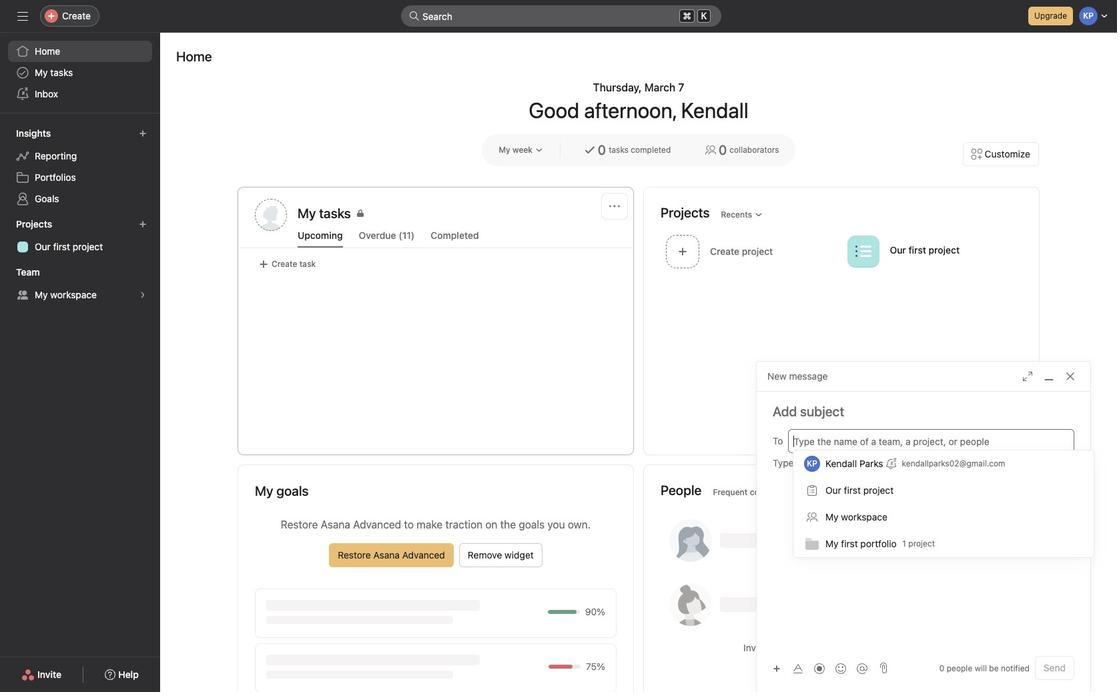 Task type: vqa. For each thing, say whether or not it's contained in the screenshot.
"celebrations" on the bottom of the page
no



Task type: describe. For each thing, give the bounding box(es) containing it.
the
[[500, 519, 516, 531]]

restore asana advanced button
[[329, 543, 454, 567]]

k
[[701, 11, 707, 21]]

my week button
[[493, 141, 549, 160]]

invite your teammates to collaborate in asana
[[744, 642, 940, 653]]

task
[[300, 259, 316, 269]]

our inside our first project link
[[35, 241, 51, 252]]

7
[[678, 81, 684, 93]]

team button
[[13, 263, 52, 282]]

invite inside button
[[37, 669, 61, 680]]

projects button
[[13, 215, 64, 234]]

invite teammates
[[805, 668, 879, 680]]

my goals
[[255, 483, 309, 499]]

tasks completed
[[609, 145, 671, 155]]

0 horizontal spatial project
[[73, 241, 103, 252]]

customize
[[985, 148, 1031, 160]]

portfolios link
[[8, 167, 152, 188]]

insights element
[[0, 121, 160, 212]]

afternoon,
[[584, 97, 676, 123]]

create for create task
[[272, 259, 297, 269]]

upgrade
[[1035, 11, 1067, 21]]

my for my tasks
[[35, 67, 48, 78]]

global element
[[0, 33, 160, 113]]

reporting link
[[8, 146, 152, 167]]

inbox link
[[8, 83, 152, 105]]

completed button
[[431, 230, 479, 248]]

invite for invite teammates
[[805, 668, 828, 680]]

completed
[[431, 230, 479, 241]]

see details, my workspace image
[[139, 291, 147, 299]]

workspace
[[50, 289, 97, 300]]

my tasks link
[[298, 204, 617, 226]]

thursday, march 7 good afternoon, kendall
[[529, 81, 749, 123]]

0 people will be notified
[[940, 663, 1030, 673]]

2 vertical spatial asana
[[913, 642, 940, 653]]

completed
[[631, 145, 671, 155]]

restore for restore asana advanced
[[338, 549, 371, 561]]

0 for collaborators
[[719, 142, 727, 158]]

projects inside "projects" dropdown button
[[16, 218, 52, 230]]

tasks inside global element
[[50, 67, 73, 78]]

kendall
[[681, 97, 749, 123]]

create task
[[272, 259, 316, 269]]

add profile photo image
[[255, 199, 287, 231]]

create task button
[[255, 255, 319, 274]]

teammates inside button
[[831, 668, 879, 680]]

close image
[[1065, 371, 1076, 382]]

will
[[975, 663, 987, 673]]

first inside projects element
[[53, 241, 70, 252]]

Add subject text field
[[757, 402, 1091, 421]]

my workspace
[[35, 289, 97, 300]]

you
[[548, 519, 565, 531]]

goals link
[[8, 188, 152, 210]]

restore asana advanced
[[338, 549, 445, 561]]

projects element
[[0, 212, 160, 260]]

on
[[486, 519, 498, 531]]

new project or portfolio image
[[139, 220, 147, 228]]

emoji image
[[836, 663, 846, 674]]

people
[[947, 663, 973, 673]]

traction
[[445, 519, 483, 531]]

advanced for restore asana advanced
[[402, 549, 445, 561]]

(11)
[[399, 230, 415, 241]]

invite teammates button
[[796, 662, 887, 686]]

remove
[[468, 549, 502, 561]]

0 for tasks completed
[[598, 142, 606, 158]]

overdue (11) button
[[359, 230, 415, 248]]

in
[[903, 642, 911, 653]]

create project link
[[661, 231, 842, 274]]

notified
[[1001, 663, 1030, 673]]

goals
[[35, 193, 59, 204]]

prominent image
[[409, 11, 420, 21]]

goals
[[519, 519, 545, 531]]

help button
[[96, 663, 147, 687]]

1 horizontal spatial home
[[176, 49, 212, 64]]

0 vertical spatial teammates
[[791, 642, 839, 653]]

invite for invite your teammates to collaborate in asana
[[744, 642, 767, 653]]

asana for restore asana advanced
[[373, 549, 400, 561]]

my tasks link
[[8, 62, 152, 83]]

Search tasks, projects, and more text field
[[401, 5, 722, 27]]

invite button
[[13, 663, 70, 687]]



Task type: locate. For each thing, give the bounding box(es) containing it.
our first project
[[35, 241, 103, 252], [890, 244, 960, 256]]

0 horizontal spatial invite
[[37, 669, 61, 680]]

0 horizontal spatial tasks
[[50, 67, 73, 78]]

1 vertical spatial teammates
[[831, 668, 879, 680]]

2 horizontal spatial asana
[[913, 642, 940, 653]]

0 left collaborators
[[719, 142, 727, 158]]

teammates up record a video image
[[791, 642, 839, 653]]

thursday,
[[593, 81, 642, 93]]

0 horizontal spatial advanced
[[353, 519, 401, 531]]

projects down goals
[[16, 218, 52, 230]]

1 horizontal spatial advanced
[[402, 549, 445, 561]]

my week
[[499, 145, 533, 155]]

1 vertical spatial restore
[[338, 549, 371, 561]]

advanced for restore asana advanced to make traction on the goals you own.
[[353, 519, 401, 531]]

upcoming button
[[298, 230, 343, 248]]

collaborate
[[853, 642, 901, 653]]

0 horizontal spatial projects
[[16, 218, 52, 230]]

customize button
[[963, 142, 1039, 166]]

my
[[35, 67, 48, 78], [499, 145, 511, 155], [35, 289, 48, 300]]

home
[[35, 45, 60, 57], [176, 49, 212, 64]]

1 horizontal spatial our
[[890, 244, 906, 256]]

team
[[16, 266, 40, 278]]

insert an object image
[[773, 664, 781, 673]]

reporting
[[35, 150, 77, 162]]

widget
[[505, 549, 534, 561]]

advanced inside button
[[402, 549, 445, 561]]

create up home link
[[62, 10, 91, 21]]

0 vertical spatial restore
[[281, 519, 318, 531]]

tasks up inbox
[[50, 67, 73, 78]]

my inside global element
[[35, 67, 48, 78]]

1 vertical spatial create
[[272, 259, 297, 269]]

1 horizontal spatial projects
[[661, 205, 710, 220]]

create left task
[[272, 259, 297, 269]]

project
[[73, 241, 103, 252], [929, 244, 960, 256]]

1 horizontal spatial restore
[[338, 549, 371, 561]]

my left week on the left
[[499, 145, 511, 155]]

restore for restore asana advanced to make traction on the goals you own.
[[281, 519, 318, 531]]

to
[[773, 435, 783, 446]]

recents button
[[715, 205, 769, 224]]

1 vertical spatial asana
[[373, 549, 400, 561]]

to left "make"
[[404, 519, 414, 531]]

our first project down "projects" dropdown button
[[35, 241, 103, 252]]

overdue
[[359, 230, 396, 241]]

remove widget button
[[459, 543, 543, 567]]

our first project link inside projects element
[[8, 236, 152, 258]]

teammates down "invite your teammates to collaborate in asana" on the bottom right of page
[[831, 668, 879, 680]]

our first project inside projects element
[[35, 241, 103, 252]]

march
[[645, 81, 676, 93]]

create button
[[40, 5, 99, 27]]

0 vertical spatial advanced
[[353, 519, 401, 531]]

inbox
[[35, 88, 58, 99]]

people
[[661, 482, 702, 498]]

1 horizontal spatial invite
[[744, 642, 767, 653]]

projects left recents
[[661, 205, 710, 220]]

asana up restore asana advanced
[[321, 519, 350, 531]]

hide sidebar image
[[17, 11, 28, 21]]

invite
[[744, 642, 767, 653], [805, 668, 828, 680], [37, 669, 61, 680]]

0 horizontal spatial to
[[404, 519, 414, 531]]

asana inside button
[[373, 549, 400, 561]]

0 vertical spatial to
[[404, 519, 414, 531]]

expand popout to full screen image
[[1023, 371, 1033, 382]]

1 vertical spatial advanced
[[402, 549, 445, 561]]

1 horizontal spatial to
[[841, 642, 850, 653]]

1 horizontal spatial our first project link
[[890, 244, 960, 256]]

minimize image
[[1044, 371, 1055, 382]]

send button
[[1035, 656, 1075, 680]]

help
[[118, 669, 139, 680]]

your
[[769, 642, 788, 653]]

our down "projects" dropdown button
[[35, 241, 51, 252]]

asana
[[321, 519, 350, 531], [373, 549, 400, 561], [913, 642, 940, 653]]

0 horizontal spatial create
[[62, 10, 91, 21]]

dialog
[[757, 362, 1091, 692]]

0 left people
[[940, 663, 945, 673]]

create for create
[[62, 10, 91, 21]]

first down "projects" dropdown button
[[53, 241, 70, 252]]

create inside button
[[272, 259, 297, 269]]

0 horizontal spatial first
[[53, 241, 70, 252]]

to up the emoji icon
[[841, 642, 850, 653]]

0 horizontal spatial restore
[[281, 519, 318, 531]]

advanced up restore asana advanced
[[353, 519, 401, 531]]

asana down restore asana advanced to make traction on the goals you own.
[[373, 549, 400, 561]]

1 horizontal spatial create
[[272, 259, 297, 269]]

0 horizontal spatial our
[[35, 241, 51, 252]]

create
[[62, 10, 91, 21], [272, 259, 297, 269]]

1 horizontal spatial our first project
[[890, 244, 960, 256]]

1 horizontal spatial project
[[929, 244, 960, 256]]

our
[[35, 241, 51, 252], [890, 244, 906, 256]]

create inside dropdown button
[[62, 10, 91, 21]]

projects
[[661, 205, 710, 220], [16, 218, 52, 230]]

2 horizontal spatial invite
[[805, 668, 828, 680]]

list image
[[855, 243, 871, 259]]

create project
[[710, 245, 773, 257]]

upcoming
[[298, 230, 343, 241]]

tasks
[[50, 67, 73, 78], [609, 145, 629, 155]]

0 horizontal spatial our first project link
[[8, 236, 152, 258]]

make
[[417, 519, 443, 531]]

recents
[[721, 209, 752, 219]]

our first project link up teams element
[[8, 236, 152, 258]]

home link
[[8, 41, 152, 62]]

asana right in
[[913, 642, 940, 653]]

1 horizontal spatial tasks
[[609, 145, 629, 155]]

to for advanced
[[404, 519, 414, 531]]

invite inside button
[[805, 668, 828, 680]]

dialog containing new message
[[757, 362, 1091, 692]]

my for my week
[[499, 145, 511, 155]]

be
[[989, 663, 999, 673]]

week
[[513, 145, 533, 155]]

my workspace link
[[8, 284, 152, 306]]

0 vertical spatial tasks
[[50, 67, 73, 78]]

advanced down "make"
[[402, 549, 445, 561]]

toolbar
[[768, 658, 874, 678]]

send
[[1044, 662, 1066, 674]]

1 vertical spatial tasks
[[609, 145, 629, 155]]

75%
[[586, 661, 605, 672]]

1 vertical spatial my
[[499, 145, 511, 155]]

asana for restore asana advanced to make traction on the goals you own.
[[321, 519, 350, 531]]

1 horizontal spatial first
[[909, 244, 926, 256]]

teams element
[[0, 260, 160, 308]]

our first project link right list icon
[[890, 244, 960, 256]]

my inside "dropdown button"
[[499, 145, 511, 155]]

record a video image
[[814, 663, 825, 674]]

new message
[[768, 370, 828, 382]]

0 horizontal spatial 0
[[598, 142, 606, 158]]

1 horizontal spatial asana
[[373, 549, 400, 561]]

None field
[[401, 5, 722, 27]]

0 horizontal spatial asana
[[321, 519, 350, 531]]

insights
[[16, 127, 51, 139]]

teammates
[[791, 642, 839, 653], [831, 668, 879, 680]]

0 vertical spatial asana
[[321, 519, 350, 531]]

0 horizontal spatial our first project
[[35, 241, 103, 252]]

actions image
[[609, 201, 620, 212]]

my for my workspace
[[35, 289, 48, 300]]

home inside global element
[[35, 45, 60, 57]]

2 vertical spatial my
[[35, 289, 48, 300]]

remove widget
[[468, 549, 534, 561]]

our first project right list icon
[[890, 244, 960, 256]]

restore inside restore asana advanced button
[[338, 549, 371, 561]]

my down team popup button in the left of the page
[[35, 289, 48, 300]]

new insights image
[[139, 129, 147, 138]]

Type the name of a team, a project, or people text field
[[794, 433, 1067, 449]]

formatting image
[[793, 663, 804, 674]]

0 vertical spatial my
[[35, 67, 48, 78]]

0 left tasks completed
[[598, 142, 606, 158]]

my tasks
[[298, 206, 351, 221]]

0
[[598, 142, 606, 158], [719, 142, 727, 158], [940, 663, 945, 673]]

our right list icon
[[890, 244, 906, 256]]

0 vertical spatial create
[[62, 10, 91, 21]]

collaborators
[[730, 145, 779, 155]]

own.
[[568, 519, 591, 531]]

first right list icon
[[909, 244, 926, 256]]

good
[[529, 97, 580, 123]]

toolbar inside dialog
[[768, 658, 874, 678]]

overdue (11)
[[359, 230, 415, 241]]

portfolios
[[35, 172, 76, 183]]

1 vertical spatial to
[[841, 642, 850, 653]]

0 horizontal spatial home
[[35, 45, 60, 57]]

advanced
[[353, 519, 401, 531], [402, 549, 445, 561]]

to
[[404, 519, 414, 531], [841, 642, 850, 653]]

at mention image
[[857, 663, 868, 674]]

2 horizontal spatial 0
[[940, 663, 945, 673]]

restore asana advanced to make traction on the goals you own.
[[281, 519, 591, 531]]

tasks left completed
[[609, 145, 629, 155]]

first
[[53, 241, 70, 252], [909, 244, 926, 256]]

our first project link
[[8, 236, 152, 258], [890, 244, 960, 256]]

my inside teams element
[[35, 289, 48, 300]]

my tasks
[[35, 67, 73, 78]]

90%
[[585, 606, 605, 617]]

to for teammates
[[841, 642, 850, 653]]

⌘
[[683, 10, 692, 21]]

upgrade button
[[1029, 7, 1073, 25]]

1 horizontal spatial 0
[[719, 142, 727, 158]]

restore
[[281, 519, 318, 531], [338, 549, 371, 561]]

my up inbox
[[35, 67, 48, 78]]



